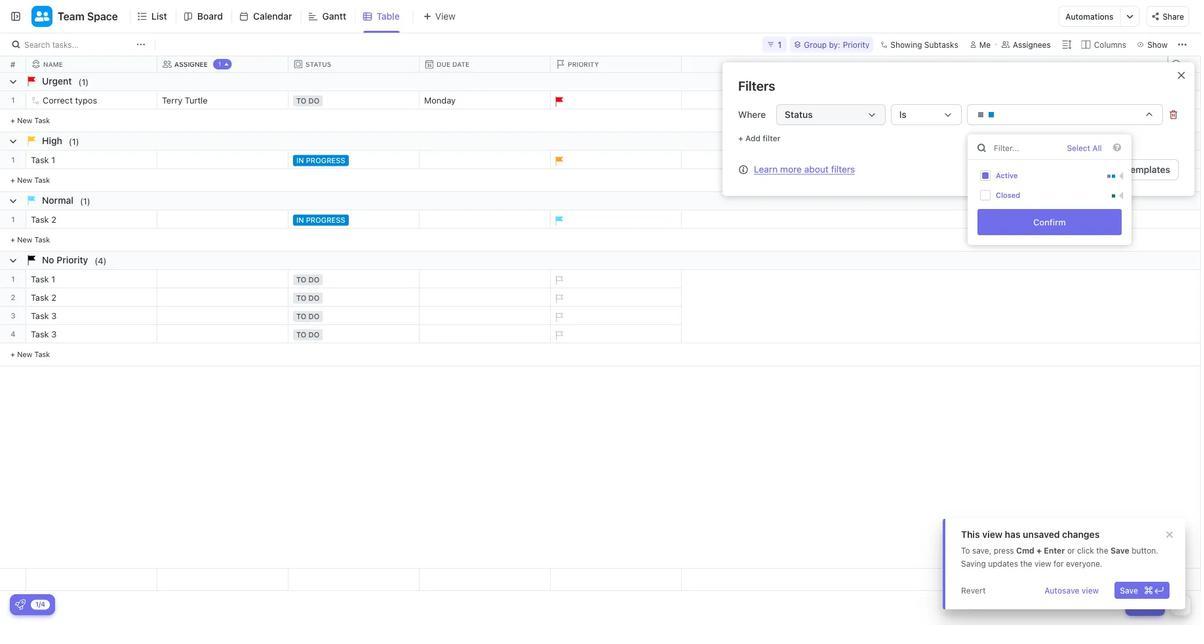 Task type: vqa. For each thing, say whether or not it's contained in the screenshot.
"tree" inside the Sidebar navigation
no



Task type: describe. For each thing, give the bounding box(es) containing it.
select all
[[1067, 144, 1102, 153]]

+ add filter
[[738, 134, 781, 143]]

enter
[[1044, 546, 1065, 555]]

grid containing urgent
[[0, 56, 1201, 591]]

4
[[11, 330, 16, 338]]

press
[[994, 546, 1014, 555]]

all
[[1093, 144, 1102, 153]]

to do for 4th the to do cell
[[296, 312, 320, 321]]

to for fourth the to do cell from the bottom
[[296, 276, 307, 284]]

typos
[[75, 95, 97, 105]]

press space to select this row. row containing 3
[[0, 307, 26, 325]]

list link
[[151, 0, 172, 33]]

row group containing urgent
[[0, 73, 1201, 367]]

table
[[377, 11, 400, 22]]

to for fifth the to do cell from the top of the row group containing correct typos
[[296, 331, 307, 339]]

monday cell
[[420, 91, 551, 109]]

do for fourth the to do cell from the bottom
[[309, 276, 320, 284]]

1 inside dropdown button
[[778, 40, 782, 50]]

‎task for ‎task 2
[[31, 293, 49, 303]]

autosave
[[1045, 586, 1080, 595]]

no
[[42, 255, 54, 266]]

no priority
[[42, 255, 88, 266]]

gantt
[[322, 11, 346, 22]]

automations
[[1066, 12, 1114, 21]]

task 2
[[31, 215, 56, 225]]

row group containing 1 1 2 3 1 1 4
[[0, 73, 26, 367]]

press space to select this row. row containing 2
[[0, 289, 26, 307]]

(1) for normal
[[80, 196, 90, 206]]

more
[[780, 164, 802, 175]]

set priority element for 4th the to do cell
[[549, 308, 569, 327]]

templates
[[1126, 164, 1170, 175]]

press space to select this row. row containing ‎task 1
[[26, 270, 682, 290]]

(1) for high
[[69, 136, 79, 146]]

confirm
[[1034, 217, 1066, 227]]

list
[[151, 11, 167, 22]]

table link
[[377, 0, 405, 33]]

in progress cell for task 1
[[289, 151, 420, 169]]

onboarding checklist button image
[[15, 600, 26, 610]]

showing subtasks button
[[876, 37, 962, 52]]

updates
[[988, 559, 1018, 569]]

view for autosave
[[1082, 586, 1099, 595]]

save button
[[1115, 582, 1170, 599]]

revert button
[[956, 582, 991, 599]]

progress for task 2
[[306, 216, 345, 225]]

save,
[[972, 546, 992, 555]]

urgent cell
[[0, 73, 1201, 90]]

(1) for urgent
[[78, 77, 89, 87]]

1 to do cell from the top
[[289, 91, 420, 109]]

high
[[42, 135, 62, 146]]

2 new task from the top
[[17, 176, 50, 184]]

+ inside this view has unsaved changes to save, press cmd + enter or click the save button. saving updates the view for everyone.
[[1037, 546, 1042, 555]]

terry turtle cell
[[157, 91, 289, 109]]

board link
[[197, 0, 228, 33]]

share button
[[1147, 6, 1190, 27]]

view for this
[[982, 530, 1003, 540]]

do for 5th the to do cell from the bottom
[[309, 97, 320, 105]]

2 to do cell from the top
[[289, 270, 420, 288]]

subtasks
[[924, 40, 958, 49]]

normal
[[42, 195, 73, 206]]

filters
[[831, 164, 855, 175]]

where
[[738, 109, 766, 120]]

everyone.
[[1066, 559, 1103, 569]]

about
[[804, 164, 829, 175]]

gantt link
[[322, 0, 352, 33]]

1 button
[[762, 37, 787, 52]]

active
[[996, 171, 1018, 180]]

terry
[[162, 95, 182, 105]]

(4)
[[95, 256, 107, 266]]

2 new from the top
[[17, 176, 32, 184]]

unsaved
[[1023, 530, 1060, 540]]

changes
[[1062, 530, 1100, 540]]

this view has unsaved changes to save, press cmd + enter or click the save button. saving updates the view for everyone.
[[961, 530, 1159, 569]]

saving
[[961, 559, 986, 569]]

set priority element for fourth the to do cell from the bottom
[[549, 271, 569, 290]]

learn more about filters
[[754, 164, 855, 175]]

2 inside 1 1 2 3 1 1 4
[[11, 293, 15, 302]]

correct typos
[[43, 95, 97, 105]]

3 to do cell from the top
[[289, 289, 420, 306]]

4 to do cell from the top
[[289, 307, 420, 325]]

set priority image for 4th the to do cell
[[549, 308, 569, 327]]

team space button
[[52, 2, 118, 31]]

onboarding checklist button element
[[15, 600, 26, 610]]

automations button
[[1059, 7, 1120, 26]]

closed
[[996, 191, 1020, 200]]

learn more about filters link
[[754, 164, 855, 175]]

add
[[746, 134, 761, 143]]

4 new task from the top
[[17, 350, 50, 359]]

task 3 for 4th the to do cell
[[31, 311, 57, 321]]

3 for 4th the to do cell
[[51, 311, 57, 321]]

set priority image for fifth the to do cell from the top of the row group containing correct typos
[[549, 326, 569, 346]]

in progress for task 1
[[296, 156, 345, 165]]

do for 4th the to do cell
[[309, 312, 320, 321]]

team space
[[58, 10, 118, 23]]

1 new from the top
[[17, 116, 32, 125]]

board
[[197, 11, 223, 22]]

priority
[[57, 255, 88, 266]]

Filter... text field
[[978, 137, 1060, 153]]

to do for 5th the to do cell from the bottom
[[296, 97, 320, 105]]

share
[[1163, 12, 1184, 21]]

space
[[87, 10, 118, 23]]

search tasks...
[[24, 40, 79, 49]]

‎task 2
[[31, 293, 56, 303]]

turtle
[[185, 95, 208, 105]]

team
[[58, 10, 84, 23]]



Task type: locate. For each thing, give the bounding box(es) containing it.
to
[[961, 546, 970, 555]]

1 do from the top
[[309, 97, 320, 105]]

5 to do from the top
[[296, 331, 320, 339]]

new task down "task 1"
[[17, 176, 50, 184]]

assignees button
[[996, 37, 1057, 52]]

do for third the to do cell from the top
[[309, 294, 320, 303]]

2 task 3 from the top
[[31, 330, 57, 339]]

calendar
[[253, 11, 292, 22]]

in progress for task 2
[[296, 216, 345, 225]]

in progress
[[296, 156, 345, 165], [296, 216, 345, 225]]

me
[[979, 40, 991, 49]]

no priority cell
[[0, 252, 1201, 270]]

for
[[1054, 559, 1064, 569]]

grid
[[0, 56, 1201, 591]]

3 set priority element from the top
[[549, 308, 569, 327]]

new down "task 1"
[[17, 176, 32, 184]]

4 new from the top
[[17, 350, 32, 359]]

task 3 down ‎task 2
[[31, 311, 57, 321]]

3 to do from the top
[[296, 294, 320, 303]]

0 vertical spatial +
[[738, 134, 743, 143]]

in for task 2
[[296, 216, 304, 225]]

0 vertical spatial in progress cell
[[289, 151, 420, 169]]

new task up 'high' at the left top of page
[[17, 116, 50, 125]]

1
[[778, 40, 782, 50], [11, 96, 15, 104], [51, 155, 55, 165], [11, 155, 15, 164], [11, 215, 15, 224], [51, 274, 55, 284], [11, 275, 15, 283]]

+ left add
[[738, 134, 743, 143]]

save inside button
[[1120, 586, 1138, 595]]

view up "save,"
[[982, 530, 1003, 540]]

1 horizontal spatial +
[[1037, 546, 1042, 555]]

2
[[51, 215, 56, 225], [51, 293, 56, 303], [11, 293, 15, 302]]

(1) up typos
[[78, 77, 89, 87]]

to do for third the to do cell from the top
[[296, 294, 320, 303]]

3 to from the top
[[296, 294, 307, 303]]

‎task 1
[[31, 274, 55, 284]]

save down button.
[[1120, 586, 1138, 595]]

set priority image
[[549, 271, 569, 290], [549, 308, 569, 327], [549, 326, 569, 346]]

2 in progress from the top
[[296, 216, 345, 225]]

1 vertical spatial ‎task
[[31, 293, 49, 303]]

showing
[[891, 40, 922, 49]]

1 in progress from the top
[[296, 156, 345, 165]]

row
[[26, 56, 682, 72]]

select
[[1067, 144, 1091, 153]]

to do for fourth the to do cell from the bottom
[[296, 276, 320, 284]]

press space to select this row. row
[[0, 91, 26, 110], [26, 91, 682, 111], [0, 151, 26, 169], [26, 151, 682, 171], [0, 210, 26, 229], [26, 210, 682, 231], [0, 270, 26, 289], [26, 270, 682, 290], [0, 289, 26, 307], [26, 289, 682, 309], [0, 307, 26, 325], [26, 307, 682, 327], [0, 325, 26, 344], [26, 325, 682, 346], [26, 569, 682, 591]]

autosave view
[[1045, 586, 1099, 595]]

0 vertical spatial task 3
[[31, 311, 57, 321]]

1 task 3 from the top
[[31, 311, 57, 321]]

urgent
[[42, 76, 72, 87]]

3 for fifth the to do cell from the top of the row group containing correct typos
[[51, 330, 57, 339]]

3 new task from the top
[[17, 235, 50, 244]]

has
[[1005, 530, 1021, 540]]

‎task
[[31, 274, 49, 284], [31, 293, 49, 303]]

+
[[738, 134, 743, 143], [1037, 546, 1042, 555]]

autosave view button
[[1039, 582, 1104, 599]]

+ right 'cmd'
[[1037, 546, 1042, 555]]

search
[[24, 40, 50, 49]]

task 3 for fifth the to do cell from the top of the row group containing correct typos
[[31, 330, 57, 339]]

5 do from the top
[[309, 331, 320, 339]]

view inside button
[[1082, 586, 1099, 595]]

(1) inside high cell
[[69, 136, 79, 146]]

0 vertical spatial in progress
[[296, 156, 345, 165]]

select all link
[[1067, 144, 1102, 153]]

1 1 2 3 1 1 4
[[11, 96, 16, 338]]

set priority element
[[549, 271, 569, 290], [549, 289, 569, 309], [549, 308, 569, 327], [549, 326, 569, 346]]

1/4
[[35, 601, 45, 609]]

in progress cell for task 2
[[289, 210, 420, 228]]

do for fifth the to do cell from the top of the row group containing correct typos
[[309, 331, 320, 339]]

set priority image for fourth the to do cell from the bottom
[[549, 271, 569, 290]]

2 down normal
[[51, 215, 56, 225]]

the
[[1097, 546, 1109, 555], [1021, 559, 1033, 569]]

save inside this view has unsaved changes to save, press cmd + enter or click the save button. saving updates the view for everyone.
[[1111, 546, 1130, 555]]

#
[[10, 60, 15, 69]]

to do for fifth the to do cell from the top of the row group containing correct typos
[[296, 331, 320, 339]]

new task down task 2
[[17, 235, 50, 244]]

row group
[[0, 73, 26, 367], [0, 73, 1201, 367], [26, 73, 682, 367], [1168, 73, 1201, 367], [1168, 569, 1201, 591]]

terry turtle
[[162, 95, 208, 105]]

0 vertical spatial (1)
[[78, 77, 89, 87]]

progress for task 1
[[306, 156, 345, 165]]

the right click
[[1097, 546, 1109, 555]]

2 vertical spatial (1)
[[80, 196, 90, 206]]

normal cell
[[0, 192, 1201, 210]]

5 to do cell from the top
[[289, 325, 420, 343]]

1 progress from the top
[[306, 156, 345, 165]]

cmd
[[1016, 546, 1035, 555]]

4 to do from the top
[[296, 312, 320, 321]]

new task down ‎task 2
[[17, 350, 50, 359]]

1 vertical spatial the
[[1021, 559, 1033, 569]]

‎task for ‎task 1
[[31, 274, 49, 284]]

press space to select this row. row containing task 2
[[26, 210, 682, 231]]

(1)
[[78, 77, 89, 87], [69, 136, 79, 146], [80, 196, 90, 206]]

2 do from the top
[[309, 276, 320, 284]]

1 ‎task from the top
[[31, 274, 49, 284]]

2 for task 2
[[51, 215, 56, 225]]

0 horizontal spatial view
[[982, 530, 1003, 540]]

view
[[982, 530, 1003, 540], [1035, 559, 1052, 569], [1082, 586, 1099, 595]]

press space to select this row. row containing ‎task 2
[[26, 289, 682, 309]]

1 vertical spatial in progress
[[296, 216, 345, 225]]

showing subtasks
[[891, 40, 958, 49]]

tasks...
[[52, 40, 79, 49]]

1 vertical spatial in
[[296, 216, 304, 225]]

2 ‎task from the top
[[31, 293, 49, 303]]

cell
[[157, 151, 289, 169], [420, 151, 551, 169], [157, 210, 289, 228], [420, 210, 551, 228], [157, 270, 289, 288], [420, 270, 551, 288], [157, 289, 289, 306], [420, 289, 551, 306], [157, 307, 289, 325], [420, 307, 551, 325], [157, 325, 289, 343], [420, 325, 551, 343]]

0 vertical spatial the
[[1097, 546, 1109, 555]]

1 set priority image from the top
[[549, 271, 569, 290]]

row group containing correct typos
[[26, 73, 682, 367]]

new
[[17, 116, 32, 125], [17, 176, 32, 184], [17, 235, 32, 244], [17, 350, 32, 359]]

2 down ‎task 1
[[51, 293, 56, 303]]

2 vertical spatial view
[[1082, 586, 1099, 595]]

Search tasks... text field
[[24, 35, 133, 54]]

1 to do from the top
[[296, 97, 320, 105]]

set priority element for third the to do cell from the top
[[549, 289, 569, 309]]

to for third the to do cell from the top
[[296, 294, 307, 303]]

task 3 right 4
[[31, 330, 57, 339]]

do
[[309, 97, 320, 105], [309, 276, 320, 284], [309, 294, 320, 303], [309, 312, 320, 321], [309, 331, 320, 339]]

revert
[[961, 586, 986, 595]]

3
[[51, 311, 57, 321], [11, 311, 15, 320], [51, 330, 57, 339]]

(1) right normal
[[80, 196, 90, 206]]

1 in progress cell from the top
[[289, 151, 420, 169]]

1 in from the top
[[296, 156, 304, 165]]

(1) inside urgent cell
[[78, 77, 89, 87]]

set priority element for fifth the to do cell from the top of the row group containing correct typos
[[549, 326, 569, 346]]

new down ‎task 2
[[17, 350, 32, 359]]

high cell
[[0, 132, 1201, 150]]

in
[[296, 156, 304, 165], [296, 216, 304, 225]]

1 horizontal spatial the
[[1097, 546, 1109, 555]]

2 left ‎task 2
[[11, 293, 15, 302]]

progress
[[306, 156, 345, 165], [306, 216, 345, 225]]

to do
[[296, 97, 320, 105], [296, 276, 320, 284], [296, 294, 320, 303], [296, 312, 320, 321], [296, 331, 320, 339]]

click
[[1077, 546, 1094, 555]]

0 vertical spatial view
[[982, 530, 1003, 540]]

task 1
[[31, 155, 55, 165]]

0 horizontal spatial the
[[1021, 559, 1033, 569]]

4 do from the top
[[309, 312, 320, 321]]

view down the everyone.
[[1082, 586, 1099, 595]]

2 set priority element from the top
[[549, 289, 569, 309]]

5 to from the top
[[296, 331, 307, 339]]

2 in progress cell from the top
[[289, 210, 420, 228]]

4 set priority element from the top
[[549, 326, 569, 346]]

the down 'cmd'
[[1021, 559, 1033, 569]]

(1) right 'high' at the left top of page
[[69, 136, 79, 146]]

new up "task 1"
[[17, 116, 32, 125]]

calendar link
[[253, 0, 297, 33]]

learn
[[754, 164, 778, 175]]

0 vertical spatial ‎task
[[31, 274, 49, 284]]

in progress cell
[[289, 151, 420, 169], [289, 210, 420, 228]]

press space to select this row. row containing correct typos
[[26, 91, 682, 111]]

this
[[961, 530, 980, 540]]

to for 5th the to do cell from the bottom
[[296, 97, 307, 105]]

1 vertical spatial in progress cell
[[289, 210, 420, 228]]

view left for
[[1035, 559, 1052, 569]]

1 to from the top
[[296, 97, 307, 105]]

task
[[34, 116, 50, 125], [31, 155, 49, 165], [34, 176, 50, 184], [31, 215, 49, 225], [34, 235, 50, 244], [31, 311, 49, 321], [31, 330, 49, 339], [34, 350, 50, 359], [1143, 601, 1160, 610]]

2 to do from the top
[[296, 276, 320, 284]]

or
[[1067, 546, 1075, 555]]

save left button.
[[1111, 546, 1130, 555]]

3 new from the top
[[17, 235, 32, 244]]

press space to select this row. row containing 4
[[0, 325, 26, 344]]

2 for ‎task 2
[[51, 293, 56, 303]]

in for task 1
[[296, 156, 304, 165]]

0 vertical spatial save
[[1111, 546, 1130, 555]]

(1) inside the 'normal' cell
[[80, 196, 90, 206]]

2 progress from the top
[[306, 216, 345, 225]]

me button
[[965, 37, 996, 52]]

correct
[[43, 95, 73, 105]]

2 to from the top
[[296, 276, 307, 284]]

save
[[1111, 546, 1130, 555], [1120, 586, 1138, 595]]

set priority image
[[549, 289, 569, 309]]

3 inside 1 1 2 3 1 1 4
[[11, 311, 15, 320]]

‎task down ‎task 1
[[31, 293, 49, 303]]

1 vertical spatial progress
[[306, 216, 345, 225]]

task 3
[[31, 311, 57, 321], [31, 330, 57, 339]]

assignees
[[1013, 40, 1051, 49]]

monday
[[424, 95, 456, 105]]

3 do from the top
[[309, 294, 320, 303]]

1 vertical spatial save
[[1120, 586, 1138, 595]]

press space to select this row. row containing task 1
[[26, 151, 682, 171]]

new right 1 1 2 3 1 1 4 at left
[[17, 235, 32, 244]]

2 horizontal spatial view
[[1082, 586, 1099, 595]]

1 horizontal spatial view
[[1035, 559, 1052, 569]]

button.
[[1132, 546, 1159, 555]]

0 vertical spatial progress
[[306, 156, 345, 165]]

2 set priority image from the top
[[549, 308, 569, 327]]

0 vertical spatial in
[[296, 156, 304, 165]]

1 new task from the top
[[17, 116, 50, 125]]

0 horizontal spatial +
[[738, 134, 743, 143]]

1 set priority element from the top
[[549, 271, 569, 290]]

4 to from the top
[[296, 312, 307, 321]]

2 in from the top
[[296, 216, 304, 225]]

‎task up ‎task 2
[[31, 274, 49, 284]]

1 vertical spatial (1)
[[69, 136, 79, 146]]

to do cell
[[289, 91, 420, 109], [289, 270, 420, 288], [289, 289, 420, 306], [289, 307, 420, 325], [289, 325, 420, 343]]

to for 4th the to do cell
[[296, 312, 307, 321]]

1 vertical spatial +
[[1037, 546, 1042, 555]]

filter
[[763, 134, 781, 143]]

3 set priority image from the top
[[549, 326, 569, 346]]

1 vertical spatial task 3
[[31, 330, 57, 339]]

1 vertical spatial view
[[1035, 559, 1052, 569]]



